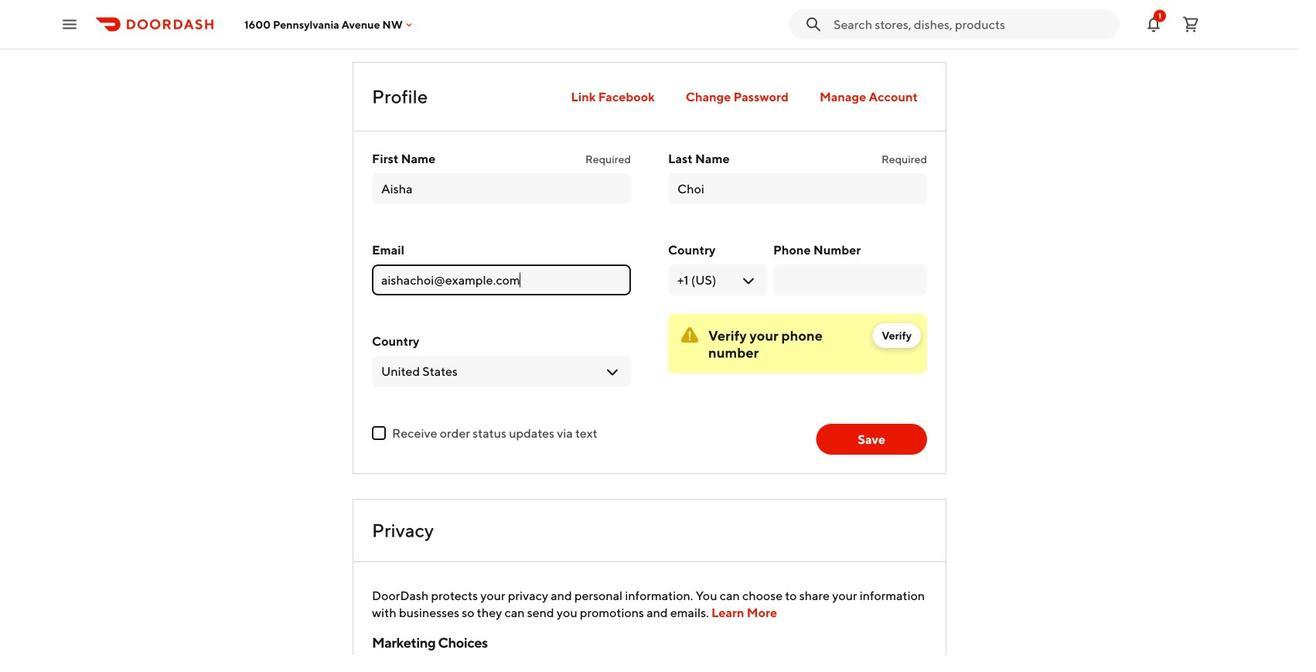 Task type: locate. For each thing, give the bounding box(es) containing it.
notification bell image
[[1145, 15, 1164, 34]]

None checkbox
[[372, 426, 386, 440]]

Store search: begin typing to search for stores available on DoorDash text field
[[834, 16, 1111, 33]]

None email field
[[381, 272, 622, 289]]

0 items, open order cart image
[[1182, 15, 1201, 34]]

None text field
[[381, 180, 622, 197], [678, 180, 918, 197], [381, 180, 622, 197], [678, 180, 918, 197]]

status
[[668, 314, 928, 374]]



Task type: describe. For each thing, give the bounding box(es) containing it.
open menu image
[[60, 15, 79, 34]]



Task type: vqa. For each thing, say whether or not it's contained in the screenshot.
Open Menu image
yes



